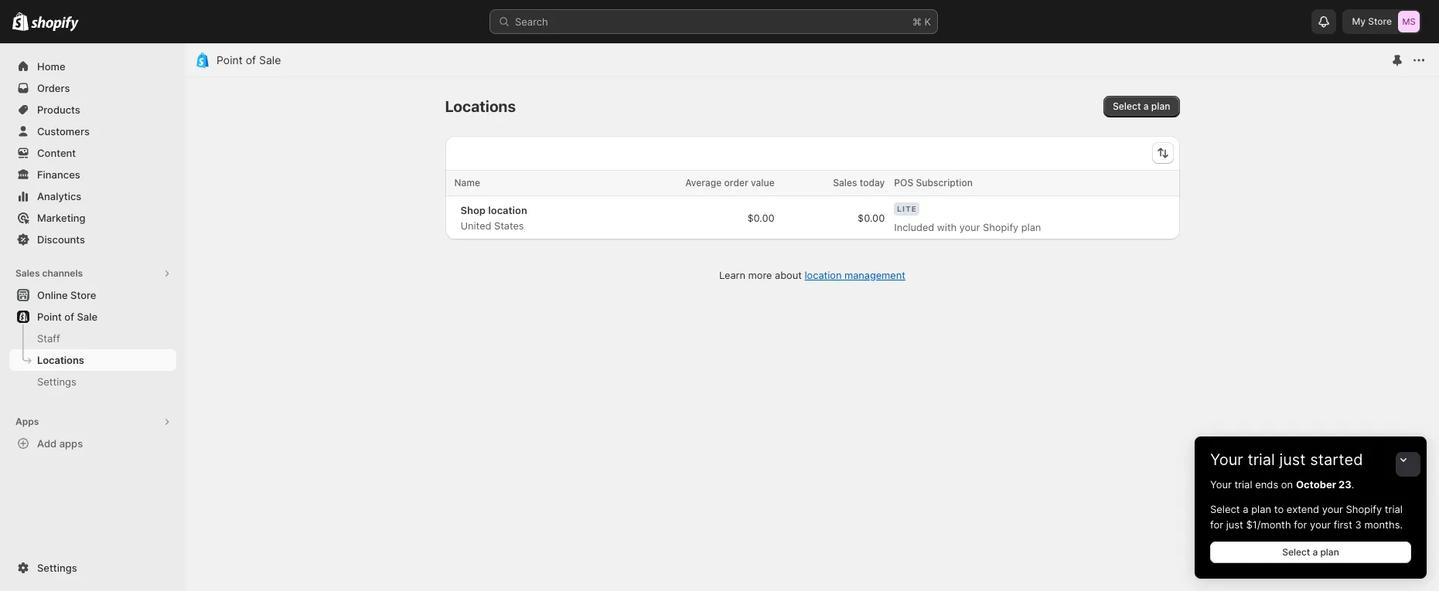 Task type: vqa. For each thing, say whether or not it's contained in the screenshot.
'Select' for Select a plan to extend your Shopify trial for just $1/month for your first 3 months.
yes



Task type: locate. For each thing, give the bounding box(es) containing it.
0 horizontal spatial sale
[[77, 311, 97, 323]]

staff
[[37, 333, 60, 345]]

of right icon for point of sale at the top of page
[[246, 53, 256, 67]]

0 vertical spatial just
[[1280, 451, 1306, 469]]

a down the select a plan to extend your shopify trial for just $1/month for your first 3 months.
[[1313, 547, 1318, 558]]

2 for from the left
[[1294, 519, 1307, 531]]

for
[[1210, 519, 1224, 531], [1294, 519, 1307, 531]]

locations link
[[9, 350, 176, 371]]

your up first
[[1322, 504, 1343, 516]]

trial
[[1248, 451, 1275, 469], [1235, 479, 1253, 491], [1385, 504, 1403, 516]]

icon for point of sale image
[[195, 53, 210, 68]]

point right icon for point of sale at the top of page
[[217, 53, 243, 67]]

for left the '$1/month'
[[1210, 519, 1224, 531]]

1 for from the left
[[1210, 519, 1224, 531]]

point of sale link down online store
[[9, 306, 176, 328]]

online
[[37, 289, 68, 302]]

marketing
[[37, 212, 85, 224]]

1 vertical spatial sale
[[77, 311, 97, 323]]

0 vertical spatial settings
[[37, 376, 77, 388]]

your left first
[[1310, 519, 1331, 531]]

0 vertical spatial your
[[1322, 504, 1343, 516]]

1 settings from the top
[[37, 376, 77, 388]]

point up staff
[[37, 311, 62, 323]]

add apps button
[[9, 433, 176, 455]]

ends
[[1255, 479, 1279, 491]]

0 horizontal spatial store
[[70, 289, 96, 302]]

just up on
[[1280, 451, 1306, 469]]

select down the select a plan to extend your shopify trial for just $1/month for your first 3 months.
[[1283, 547, 1310, 558]]

home
[[37, 60, 65, 73]]

point of sale link right icon for point of sale at the top of page
[[217, 53, 281, 67]]

extend
[[1287, 504, 1320, 516]]

select
[[1210, 504, 1240, 516], [1283, 547, 1310, 558]]

customers link
[[9, 121, 176, 142]]

a
[[1243, 504, 1249, 516], [1313, 547, 1318, 558]]

1 horizontal spatial just
[[1280, 451, 1306, 469]]

0 vertical spatial settings link
[[9, 371, 176, 393]]

23
[[1339, 479, 1352, 491]]

1 vertical spatial point
[[37, 311, 62, 323]]

0 vertical spatial your
[[1210, 451, 1244, 469]]

point
[[217, 53, 243, 67], [37, 311, 62, 323]]

point of sale down online store
[[37, 311, 97, 323]]

settings link
[[9, 371, 176, 393], [9, 558, 176, 579]]

1 vertical spatial your
[[1210, 479, 1232, 491]]

your inside dropdown button
[[1210, 451, 1244, 469]]

plan for select a plan to extend your shopify trial for just $1/month for your first 3 months.
[[1252, 504, 1272, 516]]

2 vertical spatial trial
[[1385, 504, 1403, 516]]

settings
[[37, 376, 77, 388], [37, 562, 77, 575]]

1 horizontal spatial a
[[1313, 547, 1318, 558]]

1 vertical spatial settings link
[[9, 558, 176, 579]]

add
[[37, 438, 57, 450]]

1 horizontal spatial for
[[1294, 519, 1307, 531]]

your left ends
[[1210, 479, 1232, 491]]

1 vertical spatial of
[[64, 311, 74, 323]]

add apps
[[37, 438, 83, 450]]

sale
[[259, 53, 281, 67], [77, 311, 97, 323]]

finances
[[37, 169, 80, 181]]

1 horizontal spatial point of sale link
[[217, 53, 281, 67]]

1 vertical spatial a
[[1313, 547, 1318, 558]]

1 vertical spatial trial
[[1235, 479, 1253, 491]]

0 vertical spatial trial
[[1248, 451, 1275, 469]]

0 horizontal spatial point of sale link
[[9, 306, 176, 328]]

select inside the select a plan to extend your shopify trial for just $1/month for your first 3 months.
[[1210, 504, 1240, 516]]

0 horizontal spatial point
[[37, 311, 62, 323]]

shopify image
[[12, 12, 29, 31]]

0 vertical spatial sale
[[259, 53, 281, 67]]

trial up months. on the bottom right
[[1385, 504, 1403, 516]]

content link
[[9, 142, 176, 164]]

2 your from the top
[[1210, 479, 1232, 491]]

sale right icon for point of sale at the top of page
[[259, 53, 281, 67]]

1 vertical spatial select
[[1283, 547, 1310, 558]]

1 horizontal spatial plan
[[1321, 547, 1340, 558]]

1 vertical spatial plan
[[1321, 547, 1340, 558]]

plan down first
[[1321, 547, 1340, 558]]

discounts
[[37, 234, 85, 246]]

0 vertical spatial plan
[[1252, 504, 1272, 516]]

home link
[[9, 56, 176, 77]]

$1/month
[[1246, 519, 1291, 531]]

for down extend
[[1294, 519, 1307, 531]]

first
[[1334, 519, 1353, 531]]

store inside online store link
[[70, 289, 96, 302]]

your
[[1210, 451, 1244, 469], [1210, 479, 1232, 491]]

sale up staff 'link'
[[77, 311, 97, 323]]

select for select a plan to extend your shopify trial for just $1/month for your first 3 months.
[[1210, 504, 1240, 516]]

1 vertical spatial point of sale
[[37, 311, 97, 323]]

.
[[1352, 479, 1355, 491]]

a for select a plan to extend your shopify trial for just $1/month for your first 3 months.
[[1243, 504, 1249, 516]]

0 vertical spatial of
[[246, 53, 256, 67]]

a up the '$1/month'
[[1243, 504, 1249, 516]]

october
[[1296, 479, 1337, 491]]

store right my
[[1368, 15, 1392, 27]]

point of sale link
[[217, 53, 281, 67], [9, 306, 176, 328]]

of
[[246, 53, 256, 67], [64, 311, 74, 323]]

0 horizontal spatial just
[[1226, 519, 1244, 531]]

0 vertical spatial select
[[1210, 504, 1240, 516]]

select left to
[[1210, 504, 1240, 516]]

0 vertical spatial a
[[1243, 504, 1249, 516]]

plan up the '$1/month'
[[1252, 504, 1272, 516]]

trial up ends
[[1248, 451, 1275, 469]]

1 horizontal spatial store
[[1368, 15, 1392, 27]]

products link
[[9, 99, 176, 121]]

0 horizontal spatial of
[[64, 311, 74, 323]]

plan inside the select a plan to extend your shopify trial for just $1/month for your first 3 months.
[[1252, 504, 1272, 516]]

trial left ends
[[1235, 479, 1253, 491]]

plan
[[1252, 504, 1272, 516], [1321, 547, 1340, 558]]

0 horizontal spatial plan
[[1252, 504, 1272, 516]]

point of sale right icon for point of sale at the top of page
[[217, 53, 281, 67]]

1 horizontal spatial point
[[217, 53, 243, 67]]

discounts link
[[9, 229, 176, 251]]

1 vertical spatial store
[[70, 289, 96, 302]]

just
[[1280, 451, 1306, 469], [1226, 519, 1244, 531]]

trial inside dropdown button
[[1248, 451, 1275, 469]]

your for your trial just started
[[1210, 451, 1244, 469]]

1 vertical spatial just
[[1226, 519, 1244, 531]]

your
[[1322, 504, 1343, 516], [1310, 519, 1331, 531]]

0 horizontal spatial for
[[1210, 519, 1224, 531]]

1 vertical spatial settings
[[37, 562, 77, 575]]

1 horizontal spatial point of sale
[[217, 53, 281, 67]]

1 horizontal spatial select
[[1283, 547, 1310, 558]]

just left the '$1/month'
[[1226, 519, 1244, 531]]

trial for just
[[1248, 451, 1275, 469]]

on
[[1282, 479, 1293, 491]]

3
[[1356, 519, 1362, 531]]

store down the sales channels button
[[70, 289, 96, 302]]

point of sale
[[217, 53, 281, 67], [37, 311, 97, 323]]

started
[[1310, 451, 1363, 469]]

finances link
[[9, 164, 176, 186]]

select a plan link
[[1210, 542, 1412, 564]]

0 horizontal spatial select
[[1210, 504, 1240, 516]]

online store
[[37, 289, 96, 302]]

locations
[[37, 354, 84, 367]]

your up your trial ends on october 23 .
[[1210, 451, 1244, 469]]

store
[[1368, 15, 1392, 27], [70, 289, 96, 302]]

0 horizontal spatial a
[[1243, 504, 1249, 516]]

sales channels button
[[9, 263, 176, 285]]

just inside the select a plan to extend your shopify trial for just $1/month for your first 3 months.
[[1226, 519, 1244, 531]]

of down online store
[[64, 311, 74, 323]]

a inside the select a plan to extend your shopify trial for just $1/month for your first 3 months.
[[1243, 504, 1249, 516]]

1 your from the top
[[1210, 451, 1244, 469]]

0 vertical spatial store
[[1368, 15, 1392, 27]]



Task type: describe. For each thing, give the bounding box(es) containing it.
months.
[[1365, 519, 1403, 531]]

plan for select a plan
[[1321, 547, 1340, 558]]

your for your trial ends on october 23 .
[[1210, 479, 1232, 491]]

sales channels
[[15, 268, 83, 279]]

1 vertical spatial your
[[1310, 519, 1331, 531]]

2 settings from the top
[[37, 562, 77, 575]]

apps button
[[9, 411, 176, 433]]

sales
[[15, 268, 40, 279]]

your trial just started element
[[1195, 477, 1427, 579]]

your trial just started button
[[1195, 437, 1427, 469]]

store for online store
[[70, 289, 96, 302]]

store for my store
[[1368, 15, 1392, 27]]

your trial ends on october 23 .
[[1210, 479, 1355, 491]]

my
[[1352, 15, 1366, 27]]

orders link
[[9, 77, 176, 99]]

select a plan to extend your shopify trial for just $1/month for your first 3 months.
[[1210, 504, 1403, 531]]

1 horizontal spatial sale
[[259, 53, 281, 67]]

orders
[[37, 82, 70, 94]]

marketing link
[[9, 207, 176, 229]]

0 vertical spatial point of sale
[[217, 53, 281, 67]]

select for select a plan
[[1283, 547, 1310, 558]]

online store button
[[0, 285, 186, 306]]

my store image
[[1398, 11, 1420, 32]]

⌘
[[913, 15, 922, 28]]

shopify
[[1346, 504, 1382, 516]]

to
[[1274, 504, 1284, 516]]

channels
[[42, 268, 83, 279]]

apps
[[15, 416, 39, 428]]

analytics
[[37, 190, 81, 203]]

online store link
[[9, 285, 176, 306]]

analytics link
[[9, 186, 176, 207]]

1 horizontal spatial of
[[246, 53, 256, 67]]

1 settings link from the top
[[9, 371, 176, 393]]

my store
[[1352, 15, 1392, 27]]

k
[[925, 15, 931, 28]]

⌘ k
[[913, 15, 931, 28]]

your trial just started
[[1210, 451, 1363, 469]]

0 vertical spatial point of sale link
[[217, 53, 281, 67]]

just inside dropdown button
[[1280, 451, 1306, 469]]

select a plan
[[1283, 547, 1340, 558]]

a for select a plan
[[1313, 547, 1318, 558]]

customers
[[37, 125, 90, 138]]

0 vertical spatial point
[[217, 53, 243, 67]]

apps
[[59, 438, 83, 450]]

1 vertical spatial point of sale link
[[9, 306, 176, 328]]

staff link
[[9, 328, 176, 350]]

search
[[515, 15, 548, 28]]

0 horizontal spatial point of sale
[[37, 311, 97, 323]]

products
[[37, 104, 80, 116]]

trial inside the select a plan to extend your shopify trial for just $1/month for your first 3 months.
[[1385, 504, 1403, 516]]

shopify image
[[31, 16, 79, 31]]

2 settings link from the top
[[9, 558, 176, 579]]

content
[[37, 147, 76, 159]]

trial for ends
[[1235, 479, 1253, 491]]



